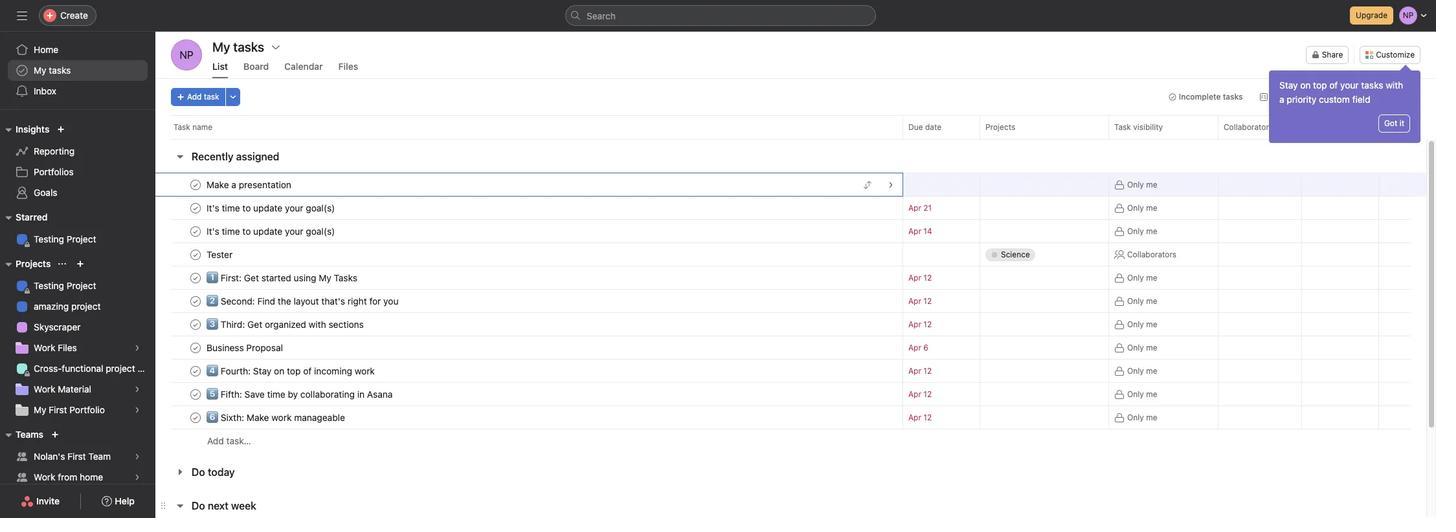 Task type: locate. For each thing, give the bounding box(es) containing it.
0 vertical spatial project
[[67, 234, 96, 245]]

tasks right incomplete
[[1223, 92, 1243, 102]]

top
[[1314, 80, 1328, 91]]

project up amazing project link
[[67, 281, 96, 292]]

2 only me from the top
[[1128, 203, 1158, 213]]

3 work from the top
[[34, 472, 55, 483]]

1 completed image from the top
[[188, 177, 203, 193]]

apr 12 for 3️⃣ third: get organized with sections cell
[[909, 320, 932, 330]]

0 vertical spatial tasks
[[49, 65, 71, 76]]

files down skyscraper link
[[58, 343, 77, 354]]

0 horizontal spatial add
[[187, 92, 202, 102]]

home
[[80, 472, 103, 483]]

apr for 3️⃣ third: get organized with sections cell
[[909, 320, 922, 330]]

work for work files
[[34, 343, 55, 354]]

0 vertical spatial details image
[[887, 181, 895, 189]]

completed image inside 5️⃣ fifth: save time by collaborating in asana cell
[[188, 387, 203, 403]]

me for linked projects for 6️⃣ sixth: make work manageable cell
[[1147, 413, 1158, 423]]

completed image
[[188, 224, 203, 239], [188, 247, 203, 263], [188, 294, 203, 309], [188, 317, 203, 333], [188, 387, 203, 403]]

3 completed checkbox from the top
[[188, 294, 203, 309]]

add inside row
[[207, 436, 224, 447]]

me for linked projects for 2️⃣ second: find the layout that's right for you cell
[[1147, 296, 1158, 306]]

only inside row
[[1128, 180, 1145, 189]]

1 work from the top
[[34, 343, 55, 354]]

2 do from the top
[[192, 501, 205, 512]]

9 only me from the top
[[1128, 390, 1158, 399]]

testing project inside projects element
[[34, 281, 96, 292]]

completed image
[[188, 177, 203, 193], [188, 200, 203, 216], [188, 270, 203, 286], [188, 340, 203, 356], [188, 364, 203, 379], [188, 410, 203, 426]]

task name column header
[[171, 115, 907, 139]]

my up teams
[[34, 405, 46, 416]]

stay
[[1280, 80, 1299, 91]]

add left task…
[[207, 436, 224, 447]]

1 vertical spatial project
[[67, 281, 96, 292]]

1️⃣ First: Get started using My Tasks text field
[[204, 272, 361, 285]]

10 only from the top
[[1128, 413, 1145, 423]]

5 apr from the top
[[909, 320, 922, 330]]

add task… row
[[155, 429, 1427, 453]]

0 vertical spatial my
[[34, 65, 46, 76]]

details image inside it's time to update your goal(s) cell
[[887, 204, 895, 212]]

testing inside projects element
[[34, 281, 64, 292]]

task
[[204, 92, 219, 102]]

testing down starred
[[34, 234, 64, 245]]

1 do from the top
[[192, 467, 205, 479]]

add task
[[187, 92, 219, 102]]

0 horizontal spatial task
[[174, 122, 190, 132]]

linked projects for 5️⃣ fifth: save time by collaborating in asana cell
[[980, 383, 1110, 407]]

2 12 from the top
[[924, 297, 932, 306]]

task
[[174, 122, 190, 132], [1115, 122, 1132, 132]]

portfolios link
[[8, 162, 148, 183]]

my tasks
[[212, 40, 264, 54]]

collapse task list for this section image
[[175, 152, 185, 162], [175, 501, 185, 512]]

it's time to update your goal(s) cell for apr 21
[[155, 196, 904, 220]]

it's time to update your goal(s) cell up 1️⃣ first: get started using my tasks cell
[[155, 220, 904, 244]]

amazing
[[34, 301, 69, 312]]

only me row
[[155, 173, 1427, 197]]

— button
[[1303, 173, 1379, 197]]

testing project link up 'new project or portfolio' image
[[8, 229, 148, 250]]

6 12 from the top
[[924, 413, 932, 423]]

cross-
[[34, 363, 62, 374]]

testing
[[34, 234, 64, 245], [34, 281, 64, 292]]

1 vertical spatial add
[[207, 436, 224, 447]]

1 testing from the top
[[34, 234, 64, 245]]

completed checkbox inside 6️⃣ sixth: make work manageable cell
[[188, 410, 203, 426]]

0 vertical spatial testing
[[34, 234, 64, 245]]

8 apr from the top
[[909, 390, 922, 400]]

0 horizontal spatial project
[[71, 301, 101, 312]]

4 me from the top
[[1147, 273, 1158, 283]]

4 only me from the top
[[1128, 273, 1158, 283]]

1 vertical spatial projects
[[16, 258, 51, 269]]

linked projects for it's time to update your goal(s) cell
[[980, 196, 1110, 220], [980, 220, 1110, 244]]

completed checkbox for 'business proposal' text field
[[188, 340, 203, 356]]

1 vertical spatial files
[[58, 343, 77, 354]]

completed image for 5️⃣ fifth: save time by collaborating in asana text box
[[188, 387, 203, 403]]

completed checkbox inside 5️⃣ fifth: save time by collaborating in asana cell
[[188, 387, 203, 403]]

1 only me from the top
[[1128, 180, 1158, 189]]

12 for 2️⃣ second: find the layout that's right for you cell
[[924, 297, 932, 306]]

1 linked projects for it's time to update your goal(s) cell from the top
[[980, 196, 1110, 220]]

show options, current sort, top image
[[59, 260, 66, 268]]

0 vertical spatial work
[[34, 343, 55, 354]]

2 work from the top
[[34, 384, 55, 395]]

1 project from the top
[[67, 234, 96, 245]]

np
[[180, 49, 194, 61]]

first down work material at left
[[49, 405, 67, 416]]

material
[[58, 384, 91, 395]]

got it button
[[1379, 115, 1411, 133]]

1 my from the top
[[34, 65, 46, 76]]

9 me from the top
[[1147, 390, 1158, 399]]

completed checkbox for tester text box
[[188, 247, 203, 263]]

list link
[[212, 61, 228, 78]]

1 vertical spatial testing project
[[34, 281, 96, 292]]

me
[[1147, 180, 1158, 189], [1147, 203, 1158, 213], [1147, 226, 1158, 236], [1147, 273, 1158, 283], [1147, 296, 1158, 306], [1147, 320, 1158, 329], [1147, 343, 1158, 353], [1147, 366, 1158, 376], [1147, 390, 1158, 399], [1147, 413, 1158, 423]]

1 testing project from the top
[[34, 234, 96, 245]]

project up 'new project or portfolio' image
[[67, 234, 96, 245]]

4 apr 12 from the top
[[909, 367, 932, 376]]

completed checkbox for 3️⃣ third: get organized with sections text box
[[188, 317, 203, 333]]

2️⃣ second: find the layout that's right for you cell
[[155, 290, 904, 314]]

2 only from the top
[[1128, 203, 1145, 213]]

1 vertical spatial collapse task list for this section image
[[175, 501, 185, 512]]

0 vertical spatial project
[[71, 301, 101, 312]]

completed checkbox inside 2️⃣ second: find the layout that's right for you cell
[[188, 294, 203, 309]]

see details, work from home image
[[133, 474, 141, 482]]

3 completed image from the top
[[188, 294, 203, 309]]

new project or portfolio image
[[77, 260, 84, 268]]

1 apr 12 from the top
[[909, 273, 932, 283]]

7 only me from the top
[[1128, 343, 1158, 353]]

project up skyscraper link
[[71, 301, 101, 312]]

do for do today
[[192, 467, 205, 479]]

tasks
[[49, 65, 71, 76], [1362, 80, 1384, 91], [1223, 92, 1243, 102]]

details image inside make a presentation cell
[[887, 181, 895, 189]]

global element
[[0, 32, 155, 109]]

do today button
[[192, 461, 235, 485]]

2 testing project link from the top
[[8, 276, 148, 297]]

incomplete tasks button
[[1163, 88, 1249, 106]]

7 only from the top
[[1128, 343, 1145, 353]]

0 horizontal spatial projects
[[16, 258, 51, 269]]

6 me from the top
[[1147, 320, 1158, 329]]

add task button
[[171, 88, 225, 106]]

1 vertical spatial my
[[34, 405, 46, 416]]

5 apr 12 from the top
[[909, 390, 932, 400]]

1 task from the left
[[174, 122, 190, 132]]

4 12 from the top
[[924, 367, 932, 376]]

starred
[[16, 212, 48, 223]]

testing project link
[[8, 229, 148, 250], [8, 276, 148, 297]]

10 me from the top
[[1147, 413, 1158, 423]]

2 completed checkbox from the top
[[188, 247, 203, 263]]

4 completed image from the top
[[188, 317, 203, 333]]

it
[[1400, 119, 1405, 128]]

1 12 from the top
[[924, 273, 932, 283]]

5 12 from the top
[[924, 390, 932, 400]]

incomplete
[[1180, 92, 1221, 102]]

starred button
[[0, 210, 48, 225]]

1 me from the top
[[1147, 180, 1158, 189]]

2 my from the top
[[34, 405, 46, 416]]

completed image for 6️⃣ sixth: make work manageable text box
[[188, 410, 203, 426]]

9 only from the top
[[1128, 390, 1145, 399]]

2 vertical spatial tasks
[[1223, 92, 1243, 102]]

me for linked projects for 5️⃣ fifth: save time by collaborating in asana cell
[[1147, 390, 1158, 399]]

completed checkbox for 5️⃣ fifth: save time by collaborating in asana text box
[[188, 387, 203, 403]]

3 12 from the top
[[924, 320, 932, 330]]

only me for 'linked projects for 3️⃣ third: get organized with sections' cell
[[1128, 320, 1158, 329]]

0 horizontal spatial tasks
[[49, 65, 71, 76]]

1 vertical spatial testing
[[34, 281, 64, 292]]

collapse task list for this section image down "task name"
[[175, 152, 185, 162]]

work
[[34, 343, 55, 354], [34, 384, 55, 395], [34, 472, 55, 483]]

task for task name
[[174, 122, 190, 132]]

files
[[339, 61, 358, 72], [58, 343, 77, 354]]

10 only me from the top
[[1128, 413, 1158, 423]]

testing project
[[34, 234, 96, 245], [34, 281, 96, 292]]

share button
[[1306, 46, 1350, 64]]

Tester text field
[[204, 248, 237, 261]]

3 apr from the top
[[909, 273, 922, 283]]

completed checkbox for it's time to update your goal(s) text box
[[188, 200, 203, 216]]

work inside the teams element
[[34, 472, 55, 483]]

1 vertical spatial work
[[34, 384, 55, 395]]

completed image inside business proposal cell
[[188, 340, 203, 356]]

7 me from the top
[[1147, 343, 1158, 353]]

2 me from the top
[[1147, 203, 1158, 213]]

0 horizontal spatial files
[[58, 343, 77, 354]]

testing up the amazing
[[34, 281, 64, 292]]

details image
[[887, 181, 895, 189], [887, 204, 895, 212]]

0 vertical spatial do
[[192, 467, 205, 479]]

teams element
[[0, 424, 155, 519]]

completed checkbox for it's time to update your goal(s) text field
[[188, 224, 203, 239]]

show options image
[[271, 42, 281, 52]]

only for linked projects for business proposal cell
[[1128, 343, 1145, 353]]

completed checkbox inside 3️⃣ third: get organized with sections cell
[[188, 317, 203, 333]]

work down nolan's
[[34, 472, 55, 483]]

testing for testing project link in the 'starred' 'element'
[[34, 234, 64, 245]]

task inside column header
[[174, 122, 190, 132]]

completed checkbox for 1️⃣ first: get started using my tasks text field
[[188, 270, 203, 286]]

4 completed image from the top
[[188, 340, 203, 356]]

completed image for tester text box
[[188, 247, 203, 263]]

me for linked projects for 4️⃣ fourth: stay on top of incoming work cell
[[1147, 366, 1158, 376]]

see details, nolan's first team image
[[133, 453, 141, 461]]

1 testing project link from the top
[[8, 229, 148, 250]]

add
[[187, 92, 202, 102], [207, 436, 224, 447]]

goals
[[34, 187, 57, 198]]

first inside projects element
[[49, 405, 67, 416]]

4 apr from the top
[[909, 297, 922, 306]]

apr for 4️⃣ fourth: stay on top of incoming work cell
[[909, 367, 922, 376]]

12 for 1️⃣ first: get started using my tasks cell
[[924, 273, 932, 283]]

9 apr from the top
[[909, 413, 922, 423]]

completed checkbox inside make a presentation cell
[[188, 177, 203, 193]]

work material
[[34, 384, 91, 395]]

12
[[924, 273, 932, 283], [924, 297, 932, 306], [924, 320, 932, 330], [924, 367, 932, 376], [924, 390, 932, 400], [924, 413, 932, 423]]

2 details image from the top
[[887, 204, 895, 212]]

1 horizontal spatial task
[[1115, 122, 1132, 132]]

1 horizontal spatial projects
[[986, 122, 1016, 132]]

me inside row
[[1147, 180, 1158, 189]]

1 horizontal spatial tasks
[[1223, 92, 1243, 102]]

0 vertical spatial first
[[49, 405, 67, 416]]

tasks up field
[[1362, 80, 1384, 91]]

12 for 5️⃣ fifth: save time by collaborating in asana cell
[[924, 390, 932, 400]]

completed image inside 3️⃣ third: get organized with sections cell
[[188, 317, 203, 333]]

details image for make a presentation cell
[[887, 181, 895, 189]]

add left task
[[187, 92, 202, 102]]

Completed checkbox
[[188, 177, 203, 193], [188, 247, 203, 263], [188, 270, 203, 286], [188, 317, 203, 333], [188, 364, 203, 379], [188, 387, 203, 403]]

customize button
[[1361, 46, 1421, 64]]

stay on top of your tasks with a priority custom field
[[1280, 80, 1404, 105]]

completed checkbox inside 1️⃣ first: get started using my tasks cell
[[188, 270, 203, 286]]

5 completed checkbox from the top
[[188, 364, 203, 379]]

1 vertical spatial project
[[106, 363, 135, 374]]

my first portfolio
[[34, 405, 105, 416]]

completed image inside 2️⃣ second: find the layout that's right for you cell
[[188, 294, 203, 309]]

recently assigned
[[192, 151, 280, 163]]

tasks inside 'link'
[[49, 65, 71, 76]]

3 completed image from the top
[[188, 270, 203, 286]]

1 horizontal spatial collaborators
[[1224, 122, 1274, 132]]

6 apr 12 from the top
[[909, 413, 932, 423]]

3 only me from the top
[[1128, 226, 1158, 236]]

5 completed checkbox from the top
[[188, 410, 203, 426]]

2 completed checkbox from the top
[[188, 224, 203, 239]]

1️⃣ first: get started using my tasks cell
[[155, 266, 904, 290]]

collapse task list for this section image down expand task list for this section image
[[175, 501, 185, 512]]

5 completed image from the top
[[188, 364, 203, 379]]

row
[[155, 115, 1437, 139], [171, 139, 1412, 140], [155, 196, 1427, 220], [155, 220, 1427, 244], [155, 266, 1427, 290], [155, 290, 1427, 314], [155, 313, 1427, 337], [155, 336, 1427, 360], [155, 360, 1427, 384], [155, 383, 1427, 407], [155, 406, 1427, 430]]

1 vertical spatial first
[[68, 452, 86, 463]]

12 for 4️⃣ fourth: stay on top of incoming work cell
[[924, 367, 932, 376]]

work files
[[34, 343, 77, 354]]

2 task from the left
[[1115, 122, 1132, 132]]

new image
[[57, 126, 65, 133]]

board
[[244, 61, 269, 72]]

5 completed image from the top
[[188, 387, 203, 403]]

apr 21
[[909, 203, 932, 213]]

completed image inside it's time to update your goal(s) cell
[[188, 224, 203, 239]]

do right expand task list for this section image
[[192, 467, 205, 479]]

it's time to update your goal(s) cell
[[155, 196, 904, 220], [155, 220, 904, 244]]

4️⃣ fourth: stay on top of incoming work cell
[[155, 360, 904, 384]]

8 me from the top
[[1147, 366, 1158, 376]]

0 vertical spatial projects
[[986, 122, 1016, 132]]

3 apr 12 from the top
[[909, 320, 932, 330]]

header recently assigned tree grid
[[155, 173, 1427, 453]]

2 linked projects for it's time to update your goal(s) cell from the top
[[980, 220, 1110, 244]]

1 vertical spatial collaborators
[[1128, 250, 1177, 259]]

insights element
[[0, 118, 155, 206]]

apr for 6️⃣ sixth: make work manageable cell
[[909, 413, 922, 423]]

completed image inside 6️⃣ sixth: make work manageable cell
[[188, 410, 203, 426]]

4 completed checkbox from the top
[[188, 317, 203, 333]]

2 completed image from the top
[[188, 247, 203, 263]]

3 only from the top
[[1128, 226, 1145, 236]]

apr 12
[[909, 273, 932, 283], [909, 297, 932, 306], [909, 320, 932, 330], [909, 367, 932, 376], [909, 390, 932, 400], [909, 413, 932, 423]]

task for task visibility
[[1115, 122, 1132, 132]]

files right calendar
[[339, 61, 358, 72]]

completed image for 2️⃣ second: find the layout that's right for you text field at the bottom of page
[[188, 294, 203, 309]]

only me for linked projects for business proposal cell
[[1128, 343, 1158, 353]]

tasks for incomplete tasks
[[1223, 92, 1243, 102]]

completed image for 1️⃣ first: get started using my tasks text field
[[188, 270, 203, 286]]

completed checkbox for 4️⃣ fourth: stay on top of incoming work text box
[[188, 364, 203, 379]]

completed checkbox inside 4️⃣ fourth: stay on top of incoming work cell
[[188, 364, 203, 379]]

0 horizontal spatial collaborators
[[1128, 250, 1177, 259]]

cross-functional project plan link
[[8, 359, 155, 380]]

more actions image
[[229, 93, 237, 101]]

completed image for it's time to update your goal(s) text box
[[188, 200, 203, 216]]

testing inside 'starred' 'element'
[[34, 234, 64, 245]]

completed image inside make a presentation cell
[[188, 177, 203, 193]]

linked projects for it's time to update your goal(s) cell for apr 21
[[980, 196, 1110, 220]]

first for nolan's
[[68, 452, 86, 463]]

only me for apr 21 linked projects for it's time to update your goal(s) "cell"
[[1128, 203, 1158, 213]]

1 only from the top
[[1128, 180, 1145, 189]]

testing project link down 'new project or portfolio' image
[[8, 276, 148, 297]]

1 details image from the top
[[887, 181, 895, 189]]

first
[[49, 405, 67, 416], [68, 452, 86, 463]]

work up cross-
[[34, 343, 55, 354]]

2 completed image from the top
[[188, 200, 203, 216]]

6 completed image from the top
[[188, 410, 203, 426]]

skyscraper
[[34, 322, 81, 333]]

0 vertical spatial testing project link
[[8, 229, 148, 250]]

3 me from the top
[[1147, 226, 1158, 236]]

3 completed checkbox from the top
[[188, 270, 203, 286]]

incomplete tasks
[[1180, 92, 1243, 102]]

0 vertical spatial add
[[187, 92, 202, 102]]

4️⃣ Fourth: Stay on top of incoming work text field
[[204, 365, 379, 378]]

0 vertical spatial files
[[339, 61, 358, 72]]

1 completed checkbox from the top
[[188, 177, 203, 193]]

reporting
[[34, 146, 75, 157]]

completed image for 4️⃣ fourth: stay on top of incoming work text box
[[188, 364, 203, 379]]

5 me from the top
[[1147, 296, 1158, 306]]

only me inside row
[[1128, 180, 1158, 189]]

7 apr from the top
[[909, 367, 922, 376]]

my first portfolio link
[[8, 400, 148, 421]]

1 vertical spatial do
[[192, 501, 205, 512]]

0 horizontal spatial first
[[49, 405, 67, 416]]

1 completed image from the top
[[188, 224, 203, 239]]

1 completed checkbox from the top
[[188, 200, 203, 216]]

6 only from the top
[[1128, 320, 1145, 329]]

do left next
[[192, 501, 205, 512]]

2 horizontal spatial tasks
[[1362, 80, 1384, 91]]

completed checkbox inside tester "cell"
[[188, 247, 203, 263]]

completed checkbox for 2️⃣ second: find the layout that's right for you text field at the bottom of page
[[188, 294, 203, 309]]

details image right move tasks between sections icon
[[887, 181, 895, 189]]

1 apr from the top
[[909, 203, 922, 213]]

0 vertical spatial collapse task list for this section image
[[175, 152, 185, 162]]

work from home
[[34, 472, 103, 483]]

8 only me from the top
[[1128, 366, 1158, 376]]

tasks for my tasks
[[49, 65, 71, 76]]

my
[[34, 65, 46, 76], [34, 405, 46, 416]]

first for my
[[49, 405, 67, 416]]

project left plan in the bottom left of the page
[[106, 363, 135, 374]]

help
[[115, 496, 135, 507]]

8 only from the top
[[1128, 366, 1145, 376]]

nolan's
[[34, 452, 65, 463]]

do
[[192, 467, 205, 479], [192, 501, 205, 512]]

only me for linked projects for 4️⃣ fourth: stay on top of incoming work cell
[[1128, 366, 1158, 376]]

my for my tasks
[[34, 65, 46, 76]]

4 only from the top
[[1128, 273, 1145, 283]]

2 it's time to update your goal(s) cell from the top
[[155, 220, 904, 244]]

tasks inside dropdown button
[[1223, 92, 1243, 102]]

completed image inside 1️⃣ first: get started using my tasks cell
[[188, 270, 203, 286]]

inbox link
[[8, 81, 148, 102]]

reporting link
[[8, 141, 148, 162]]

my inside my first portfolio link
[[34, 405, 46, 416]]

12 for 6️⃣ sixth: make work manageable cell
[[924, 413, 932, 423]]

2 apr from the top
[[909, 227, 922, 236]]

1 vertical spatial details image
[[887, 204, 895, 212]]

1 vertical spatial tasks
[[1362, 80, 1384, 91]]

1 horizontal spatial first
[[68, 452, 86, 463]]

completed image for 'business proposal' text field
[[188, 340, 203, 356]]

projects button
[[0, 257, 51, 272]]

12 for 3️⃣ third: get organized with sections cell
[[924, 320, 932, 330]]

task left visibility
[[1115, 122, 1132, 132]]

5 only from the top
[[1128, 296, 1145, 306]]

completed image inside tester "cell"
[[188, 247, 203, 263]]

2 testing project from the top
[[34, 281, 96, 292]]

2 apr 12 from the top
[[909, 297, 932, 306]]

1 it's time to update your goal(s) cell from the top
[[155, 196, 904, 220]]

task left name
[[174, 122, 190, 132]]

0 vertical spatial testing project
[[34, 234, 96, 245]]

details image right move tasks between sections image
[[887, 204, 895, 212]]

6 only me from the top
[[1128, 320, 1158, 329]]

do today
[[192, 467, 235, 479]]

work down cross-
[[34, 384, 55, 395]]

6 completed checkbox from the top
[[188, 387, 203, 403]]

0 vertical spatial collaborators
[[1224, 122, 1274, 132]]

linked projects for 4️⃣ fourth: stay on top of incoming work cell
[[980, 360, 1110, 384]]

it's time to update your goal(s) cell up tester "cell"
[[155, 196, 904, 220]]

1 vertical spatial testing project link
[[8, 276, 148, 297]]

my inside my tasks 'link'
[[34, 65, 46, 76]]

1 horizontal spatial add
[[207, 436, 224, 447]]

collaborators
[[1224, 122, 1274, 132], [1128, 250, 1177, 259]]

insights
[[16, 124, 49, 135]]

tasks down home at top
[[49, 65, 71, 76]]

invite button
[[12, 490, 68, 514]]

testing project up amazing project
[[34, 281, 96, 292]]

4 completed checkbox from the top
[[188, 340, 203, 356]]

2️⃣ Second: Find the layout that's right for you text field
[[204, 295, 403, 308]]

add for add task
[[187, 92, 202, 102]]

customize
[[1377, 50, 1415, 60]]

3️⃣ Third: Get organized with sections text field
[[204, 318, 368, 331]]

completed checkbox for 6️⃣ sixth: make work manageable text box
[[188, 410, 203, 426]]

only for linked projects for 6️⃣ sixth: make work manageable cell
[[1128, 413, 1145, 423]]

6 apr from the top
[[909, 343, 922, 353]]

completed image inside 4️⃣ fourth: stay on top of incoming work cell
[[188, 364, 203, 379]]

create button
[[39, 5, 96, 26]]

testing project up show options, current sort, top image
[[34, 234, 96, 245]]

2 vertical spatial work
[[34, 472, 55, 483]]

first up work from home link
[[68, 452, 86, 463]]

first inside the teams element
[[68, 452, 86, 463]]

Completed checkbox
[[188, 200, 203, 216], [188, 224, 203, 239], [188, 294, 203, 309], [188, 340, 203, 356], [188, 410, 203, 426]]

my up inbox
[[34, 65, 46, 76]]

move tasks between sections image
[[864, 204, 872, 212]]

see details, work files image
[[133, 345, 141, 352]]

completed checkbox inside business proposal cell
[[188, 340, 203, 356]]

5 only me from the top
[[1128, 296, 1158, 306]]

home link
[[8, 40, 148, 60]]

2 testing from the top
[[34, 281, 64, 292]]



Task type: vqa. For each thing, say whether or not it's contained in the screenshot.
Tester text field
yes



Task type: describe. For each thing, give the bounding box(es) containing it.
week
[[231, 501, 256, 512]]

Make a presentation text field
[[204, 178, 295, 191]]

task visibility
[[1115, 122, 1164, 132]]

apr for 1️⃣ first: get started using my tasks cell
[[909, 273, 922, 283]]

my for my first portfolio
[[34, 405, 46, 416]]

on
[[1301, 80, 1311, 91]]

date
[[926, 122, 942, 132]]

move tasks between sections image
[[864, 181, 872, 189]]

today
[[208, 467, 235, 479]]

np button
[[171, 40, 202, 71]]

tasks inside stay on top of your tasks with a priority custom field
[[1362, 80, 1384, 91]]

of
[[1330, 80, 1339, 91]]

portfolio
[[70, 405, 105, 416]]

only me for "linked projects for 1️⃣ first: get started using my tasks" 'cell'
[[1128, 273, 1158, 283]]

visibility
[[1134, 122, 1164, 132]]

details image for it's time to update your goal(s) cell for apr 21
[[887, 204, 895, 212]]

insights button
[[0, 122, 49, 137]]

apr 14
[[909, 227, 933, 236]]

nolan's first team link
[[8, 447, 148, 468]]

apr for apr 14's it's time to update your goal(s) cell
[[909, 227, 922, 236]]

nolan's first team
[[34, 452, 111, 463]]

only me for linked projects for 6️⃣ sixth: make work manageable cell
[[1128, 413, 1158, 423]]

apr 12 for 6️⃣ sixth: make work manageable cell
[[909, 413, 932, 423]]

teams
[[16, 429, 43, 441]]

got
[[1385, 119, 1398, 128]]

expand task list for this section image
[[175, 468, 185, 478]]

cross-functional project plan
[[34, 363, 155, 374]]

only for linked projects for 4️⃣ fourth: stay on top of incoming work cell
[[1128, 366, 1145, 376]]

upgrade button
[[1351, 6, 1394, 25]]

share
[[1323, 50, 1344, 60]]

apr for 2️⃣ second: find the layout that's right for you cell
[[909, 297, 922, 306]]

from
[[58, 472, 77, 483]]

with
[[1386, 80, 1404, 91]]

plan
[[138, 363, 155, 374]]

collaborators row
[[155, 243, 1427, 267]]

list
[[212, 61, 228, 72]]

completed checkbox for make a presentation text box
[[188, 177, 203, 193]]

me for "linked projects for 1️⃣ first: get started using my tasks" 'cell'
[[1147, 273, 1158, 283]]

apr for 5️⃣ fifth: save time by collaborating in asana cell
[[909, 390, 922, 400]]

files link
[[339, 61, 358, 78]]

collaborators inside row
[[1128, 250, 1177, 259]]

amazing project link
[[8, 297, 148, 317]]

Business Proposal text field
[[204, 342, 287, 355]]

linked projects for it's time to update your goal(s) cell for apr 14
[[980, 220, 1110, 244]]

stay on top of your tasks with a priority custom field tooltip
[[1270, 67, 1421, 143]]

add task…
[[207, 436, 251, 447]]

got it
[[1385, 119, 1405, 128]]

2 collapse task list for this section image from the top
[[175, 501, 185, 512]]

hide sidebar image
[[17, 10, 27, 21]]

due
[[909, 122, 924, 132]]

assigned
[[236, 151, 280, 163]]

me for linked projects for business proposal cell
[[1147, 343, 1158, 353]]

files inside projects element
[[58, 343, 77, 354]]

board link
[[244, 61, 269, 78]]

work for work material
[[34, 384, 55, 395]]

due date
[[909, 122, 942, 132]]

linked projects for business proposal cell
[[980, 336, 1110, 360]]

task name
[[174, 122, 213, 132]]

apr 12 for 1️⃣ first: get started using my tasks cell
[[909, 273, 932, 283]]

3️⃣ third: get organized with sections cell
[[155, 313, 904, 337]]

task…
[[226, 436, 251, 447]]

work material link
[[8, 380, 148, 400]]

14
[[924, 227, 933, 236]]

completed image for 3️⃣ third: get organized with sections text box
[[188, 317, 203, 333]]

calendar link
[[284, 61, 323, 78]]

only for linked projects for 2️⃣ second: find the layout that's right for you cell
[[1128, 296, 1145, 306]]

functional
[[62, 363, 103, 374]]

It's time to update your goal(s) text field
[[204, 225, 339, 238]]

amazing project
[[34, 301, 101, 312]]

inbox
[[34, 86, 56, 97]]

1 horizontal spatial project
[[106, 363, 135, 374]]

recently
[[192, 151, 234, 163]]

projects inside dropdown button
[[16, 258, 51, 269]]

testing project inside 'starred' 'element'
[[34, 234, 96, 245]]

work from home link
[[8, 468, 148, 488]]

skyscraper link
[[8, 317, 148, 338]]

project inside 'starred' 'element'
[[67, 234, 96, 245]]

testing project link inside 'starred' 'element'
[[8, 229, 148, 250]]

only for apr 14 linked projects for it's time to update your goal(s) "cell"
[[1128, 226, 1145, 236]]

work files link
[[8, 338, 148, 359]]

5️⃣ fifth: save time by collaborating in asana cell
[[155, 383, 904, 407]]

testing project link inside projects element
[[8, 276, 148, 297]]

apr 12 for 5️⃣ fifth: save time by collaborating in asana cell
[[909, 390, 932, 400]]

your
[[1341, 80, 1360, 91]]

apr 12 for 4️⃣ fourth: stay on top of incoming work cell
[[909, 367, 932, 376]]

1 collapse task list for this section image from the top
[[175, 152, 185, 162]]

my tasks link
[[8, 60, 148, 81]]

testing for testing project link in projects element
[[34, 281, 64, 292]]

projects element
[[0, 253, 155, 424]]

add task… button
[[207, 435, 251, 449]]

5️⃣ Fifth: Save time by collaborating in Asana text field
[[204, 388, 397, 401]]

6
[[924, 343, 929, 353]]

create
[[60, 10, 88, 21]]

custom
[[1320, 94, 1351, 105]]

name
[[193, 122, 213, 132]]

priority
[[1287, 94, 1317, 105]]

1 horizontal spatial files
[[339, 61, 358, 72]]

apr for business proposal cell
[[909, 343, 922, 353]]

apr 6
[[909, 343, 929, 353]]

it's time to update your goal(s) cell for apr 14
[[155, 220, 904, 244]]

only me for apr 14 linked projects for it's time to update your goal(s) "cell"
[[1128, 226, 1158, 236]]

me for 'linked projects for 3️⃣ third: get organized with sections' cell
[[1147, 320, 1158, 329]]

do for do next week
[[192, 501, 205, 512]]

only for 'linked projects for 3️⃣ third: get organized with sections' cell
[[1128, 320, 1145, 329]]

teams button
[[0, 428, 43, 443]]

work for work from home
[[34, 472, 55, 483]]

recently assigned button
[[192, 145, 280, 168]]

calendar
[[284, 61, 323, 72]]

only for "linked projects for 1️⃣ first: get started using my tasks" 'cell'
[[1128, 273, 1145, 283]]

linked projects for 3️⃣ third: get organized with sections cell
[[980, 313, 1110, 337]]

only me for linked projects for 5️⃣ fifth: save time by collaborating in asana cell
[[1128, 390, 1158, 399]]

add for add task…
[[207, 436, 224, 447]]

row containing task name
[[155, 115, 1437, 139]]

tester cell
[[155, 243, 904, 267]]

linked projects for 6️⃣ sixth: make work manageable cell
[[980, 406, 1110, 430]]

It's time to update your goal(s) text field
[[204, 202, 339, 215]]

do next week
[[192, 501, 256, 512]]

completed image for make a presentation text box
[[188, 177, 203, 193]]

home
[[34, 44, 58, 55]]

starred element
[[0, 206, 155, 253]]

only for linked projects for 5️⃣ fifth: save time by collaborating in asana cell
[[1128, 390, 1145, 399]]

my tasks
[[34, 65, 71, 76]]

a
[[1280, 94, 1285, 105]]

see details, my first portfolio image
[[133, 407, 141, 415]]

only for apr 21 linked projects for it's time to update your goal(s) "cell"
[[1128, 203, 1145, 213]]

apr 12 for 2️⃣ second: find the layout that's right for you cell
[[909, 297, 932, 306]]

me for apr 21 linked projects for it's time to update your goal(s) "cell"
[[1147, 203, 1158, 213]]

field
[[1353, 94, 1371, 105]]

me for apr 14 linked projects for it's time to update your goal(s) "cell"
[[1147, 226, 1158, 236]]

invite
[[36, 496, 60, 507]]

—
[[1311, 181, 1316, 189]]

upgrade
[[1357, 10, 1388, 20]]

6️⃣ sixth: make work manageable cell
[[155, 406, 904, 430]]

make a presentation cell
[[155, 173, 904, 197]]

goals link
[[8, 183, 148, 203]]

2 project from the top
[[67, 281, 96, 292]]

Search tasks, projects, and more text field
[[566, 5, 876, 26]]

help button
[[93, 490, 143, 514]]

completed image for it's time to update your goal(s) text field
[[188, 224, 203, 239]]

6️⃣ Sixth: Make work manageable text field
[[204, 412, 349, 425]]

linked projects for 1️⃣ first: get started using my tasks cell
[[980, 266, 1110, 290]]

team
[[88, 452, 111, 463]]

linked projects for 2️⃣ second: find the layout that's right for you cell
[[980, 290, 1110, 314]]

do next week button
[[192, 495, 256, 518]]

only me for linked projects for 2️⃣ second: find the layout that's right for you cell
[[1128, 296, 1158, 306]]

see details, work material image
[[133, 386, 141, 394]]

apr for it's time to update your goal(s) cell for apr 21
[[909, 203, 922, 213]]

browse teams image
[[51, 431, 59, 439]]

business proposal cell
[[155, 336, 904, 360]]



